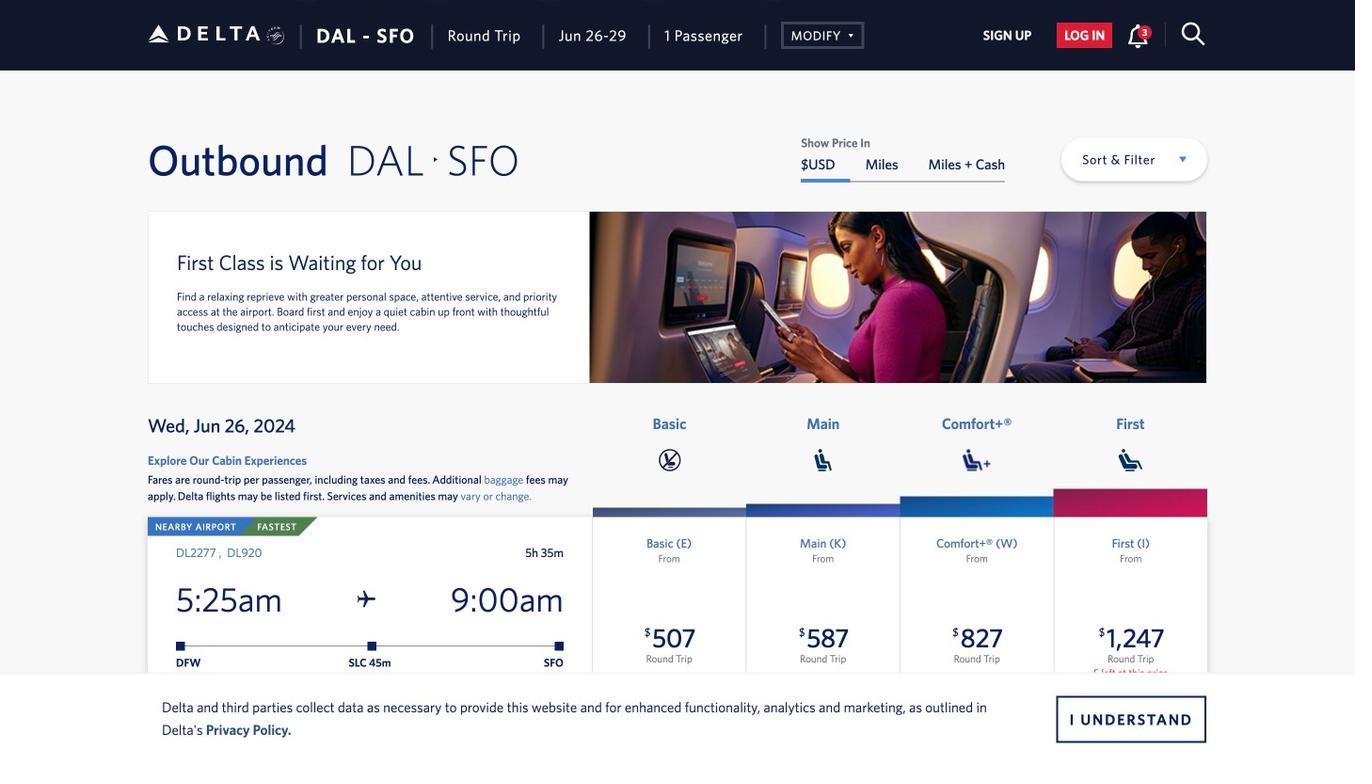 Task type: describe. For each thing, give the bounding box(es) containing it.
banner image image
[[590, 212, 1207, 383]]

main image
[[815, 449, 832, 472]]

skyteam image
[[267, 6, 285, 65]]

advsearchtriangle image
[[842, 25, 854, 43]]



Task type: locate. For each thing, give the bounding box(es) containing it.
show price in element
[[801, 137, 1006, 149]]

first image
[[1119, 449, 1143, 472]]

delta air lines image
[[148, 4, 261, 63]]

comfort+&#174; image
[[963, 449, 991, 472]]

basic image
[[658, 449, 681, 472]]

plane image
[[358, 590, 376, 609]]

main content
[[801, 137, 1006, 183]]



Task type: vqa. For each thing, say whether or not it's contained in the screenshot.
First IMAGE
yes



